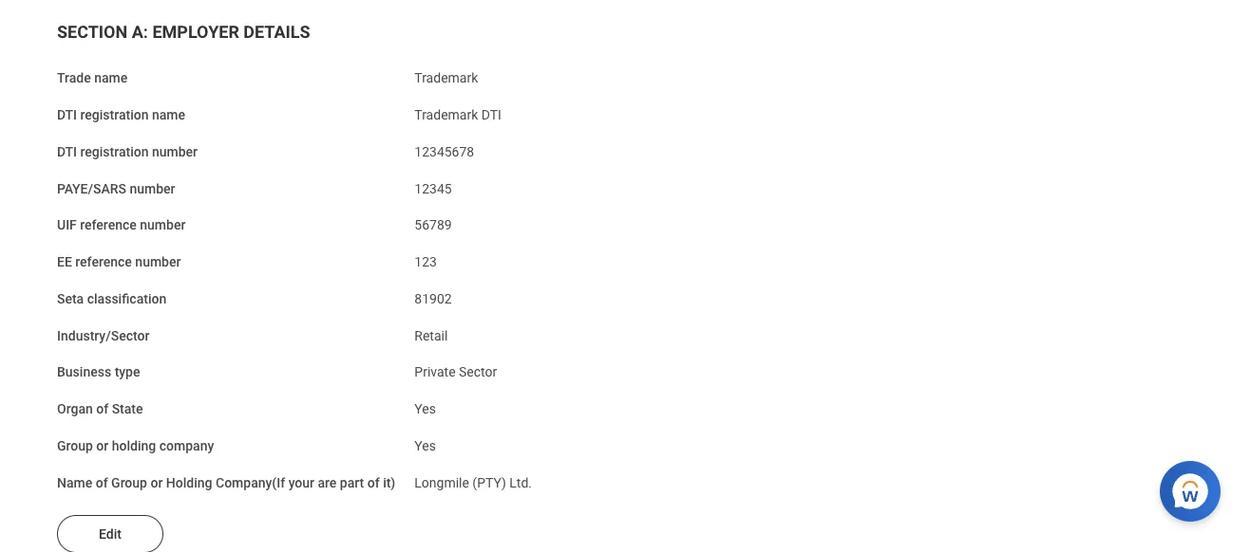 Task type: locate. For each thing, give the bounding box(es) containing it.
section a: employer details button
[[57, 22, 310, 42]]

private sector
[[415, 365, 497, 381]]

seta
[[57, 291, 84, 307]]

2 registration from the top
[[80, 144, 149, 160]]

seta classification
[[57, 291, 166, 307]]

1 vertical spatial reference
[[75, 255, 132, 270]]

group down holding
[[111, 475, 147, 491]]

number for uif reference number
[[140, 218, 186, 233]]

paye/sars number element
[[415, 170, 452, 198]]

of left state
[[96, 402, 108, 418]]

holding
[[166, 475, 212, 491]]

of for name
[[96, 475, 108, 491]]

part
[[340, 475, 364, 491]]

trademark
[[415, 70, 478, 86], [415, 107, 478, 123]]

dti inside dti registration name element
[[481, 107, 502, 123]]

dti registration name
[[57, 107, 185, 123]]

industry/sector
[[57, 328, 149, 344]]

reference
[[80, 218, 137, 233], [75, 255, 132, 270]]

0 vertical spatial name
[[94, 70, 128, 86]]

trademark for trademark dti
[[415, 107, 478, 123]]

reference up the seta classification
[[75, 255, 132, 270]]

0 horizontal spatial group
[[57, 439, 93, 454]]

of left it) on the bottom
[[367, 475, 380, 491]]

longmile
[[415, 475, 469, 491]]

1 vertical spatial registration
[[80, 144, 149, 160]]

group down organ
[[57, 439, 93, 454]]

yes
[[415, 402, 436, 418], [415, 439, 436, 454]]

ltd.
[[510, 475, 532, 491]]

trade name
[[57, 70, 128, 86]]

ee
[[57, 255, 72, 270]]

yes for organ of state
[[415, 402, 436, 418]]

name up dti registration number
[[152, 107, 185, 123]]

0 vertical spatial trademark
[[415, 70, 478, 86]]

longmile (pty) ltd.
[[415, 475, 532, 491]]

of
[[96, 402, 108, 418], [96, 475, 108, 491], [367, 475, 380, 491]]

paye/sars
[[57, 181, 126, 197]]

number for dti registration number
[[152, 144, 198, 160]]

1 vertical spatial group
[[111, 475, 147, 491]]

0 vertical spatial yes
[[415, 402, 436, 418]]

1 vertical spatial name
[[152, 107, 185, 123]]

1 horizontal spatial or
[[151, 475, 163, 491]]

name
[[57, 475, 92, 491]]

number up classification
[[135, 255, 181, 270]]

registration up dti registration number
[[80, 107, 149, 123]]

dti for dti registration name
[[57, 107, 77, 123]]

dti registration name element
[[415, 96, 502, 124]]

1 yes from the top
[[415, 402, 436, 418]]

0 vertical spatial registration
[[80, 107, 149, 123]]

dti registration number element
[[415, 133, 474, 161]]

or
[[96, 439, 109, 454], [151, 475, 163, 491]]

name of group or holding company(if your are part of it)
[[57, 475, 396, 491]]

company(if
[[216, 475, 285, 491]]

0 vertical spatial or
[[96, 439, 109, 454]]

2 yes from the top
[[415, 439, 436, 454]]

business type
[[57, 365, 140, 381]]

business
[[57, 365, 111, 381]]

2 trademark from the top
[[415, 107, 478, 123]]

registration
[[80, 107, 149, 123], [80, 144, 149, 160]]

trademark inside dti registration name element
[[415, 107, 478, 123]]

trademark up dti registration name element at top
[[415, 70, 478, 86]]

1 vertical spatial trademark
[[415, 107, 478, 123]]

1 vertical spatial yes
[[415, 439, 436, 454]]

name
[[94, 70, 128, 86], [152, 107, 185, 123]]

yes up longmile
[[415, 439, 436, 454]]

0 vertical spatial reference
[[80, 218, 137, 233]]

12345678
[[415, 144, 474, 160]]

1 registration from the top
[[80, 107, 149, 123]]

yes up group or holding company element
[[415, 402, 436, 418]]

dti
[[57, 107, 77, 123], [481, 107, 502, 123], [57, 144, 77, 160]]

0 vertical spatial group
[[57, 439, 93, 454]]

paye/sars number
[[57, 181, 175, 197]]

registration up the paye/sars number
[[80, 144, 149, 160]]

number down dti registration name
[[152, 144, 198, 160]]

seta classification element
[[415, 280, 452, 308]]

trade
[[57, 70, 91, 86]]

section
[[57, 22, 128, 42]]

trademark up dti registration number element
[[415, 107, 478, 123]]

reference for uif
[[80, 218, 137, 233]]

reference down the paye/sars number
[[80, 218, 137, 233]]

a:
[[132, 22, 148, 42]]

1 horizontal spatial name
[[152, 107, 185, 123]]

type
[[115, 365, 140, 381]]

yes for group or holding company
[[415, 439, 436, 454]]

group or holding company
[[57, 439, 214, 454]]

state
[[112, 402, 143, 418]]

group
[[57, 439, 93, 454], [111, 475, 147, 491]]

12345
[[415, 181, 452, 197]]

name right trade
[[94, 70, 128, 86]]

dti for dti registration number
[[57, 144, 77, 160]]

of for organ
[[96, 402, 108, 418]]

are
[[318, 475, 337, 491]]

number
[[152, 144, 198, 160], [130, 181, 175, 197], [140, 218, 186, 233], [135, 255, 181, 270]]

of right name
[[96, 475, 108, 491]]

1 trademark from the top
[[415, 70, 478, 86]]

number up ee reference number
[[140, 218, 186, 233]]

organ
[[57, 402, 93, 418]]



Task type: describe. For each thing, give the bounding box(es) containing it.
it)
[[383, 475, 396, 491]]

edit button
[[57, 516, 163, 553]]

section a: employer details
[[57, 22, 310, 42]]

organ of state
[[57, 402, 143, 418]]

private
[[415, 365, 456, 381]]

reference for ee
[[75, 255, 132, 270]]

dti registration number
[[57, 144, 198, 160]]

ee reference number element
[[415, 243, 437, 271]]

0 horizontal spatial name
[[94, 70, 128, 86]]

organ of state element
[[415, 390, 436, 419]]

(pty)
[[473, 475, 506, 491]]

uif reference number
[[57, 218, 186, 233]]

1 horizontal spatial group
[[111, 475, 147, 491]]

registration for name
[[80, 107, 149, 123]]

ee reference number
[[57, 255, 181, 270]]

employer
[[152, 22, 239, 42]]

number for ee reference number
[[135, 255, 181, 270]]

56789
[[415, 218, 452, 233]]

trade name element
[[415, 59, 478, 87]]

trademark dti
[[415, 107, 502, 123]]

company
[[159, 439, 214, 454]]

holding
[[112, 439, 156, 454]]

business type element
[[415, 354, 497, 382]]

trademark for trademark
[[415, 70, 478, 86]]

registration for number
[[80, 144, 149, 160]]

edit
[[99, 527, 122, 543]]

name of group or holding company(if your are part of it) element
[[415, 464, 532, 492]]

number down dti registration number
[[130, 181, 175, 197]]

retail
[[415, 328, 448, 344]]

uif
[[57, 218, 77, 233]]

uif reference number element
[[415, 206, 452, 235]]

sector
[[459, 365, 497, 381]]

section a: employer details group
[[57, 21, 1194, 493]]

your
[[288, 475, 314, 491]]

0 horizontal spatial or
[[96, 439, 109, 454]]

classification
[[87, 291, 166, 307]]

group or holding company element
[[415, 427, 436, 456]]

details
[[244, 22, 310, 42]]

81902
[[415, 291, 452, 307]]

industry/sector element
[[415, 317, 448, 345]]

1 vertical spatial or
[[151, 475, 163, 491]]

123
[[415, 255, 437, 270]]



Task type: vqa. For each thing, say whether or not it's contained in the screenshot.


